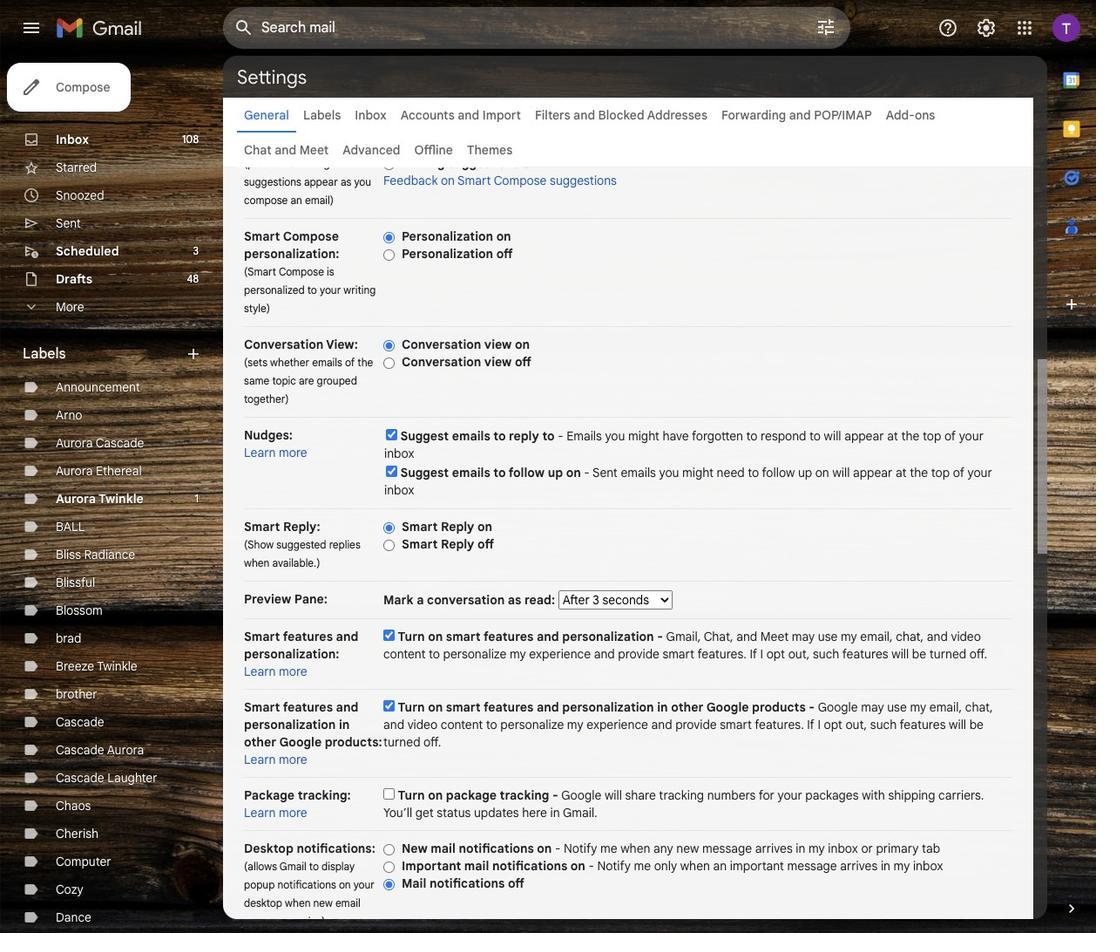 Task type: vqa. For each thing, say whether or not it's contained in the screenshot.
50
no



Task type: locate. For each thing, give the bounding box(es) containing it.
1 horizontal spatial inbox
[[355, 107, 387, 123]]

0 vertical spatial out,
[[789, 646, 810, 662]]

1 horizontal spatial opt
[[825, 717, 843, 732]]

smart up (smart
[[244, 228, 280, 244]]

more
[[279, 445, 308, 460], [279, 664, 308, 679], [279, 752, 308, 767], [279, 805, 308, 821]]

2 reply from the top
[[441, 536, 475, 552]]

1 vertical spatial appear
[[845, 428, 885, 444]]

0 vertical spatial experience
[[530, 646, 591, 662]]

my
[[842, 629, 858, 644], [510, 646, 527, 662], [911, 699, 927, 715], [568, 717, 584, 732], [809, 841, 826, 856], [894, 858, 911, 874]]

tracking for share
[[660, 787, 705, 803]]

search mail image
[[228, 12, 260, 44]]

personalization for in
[[563, 699, 655, 715]]

4 learn more link from the top
[[244, 805, 308, 821]]

0 horizontal spatial labels
[[23, 345, 66, 363]]

opt
[[767, 646, 786, 662], [825, 717, 843, 732]]

aurora cascade link
[[56, 435, 144, 451]]

0 vertical spatial twinkle
[[99, 491, 144, 507]]

(predictive writing suggestions appear as you compose an email)
[[244, 157, 372, 207]]

carriers.
[[939, 787, 985, 803]]

sent inside the "- sent emails you might need to follow up on will appear at the top of your inbox"
[[593, 465, 618, 480]]

labels inside navigation
[[23, 345, 66, 363]]

follow down respond
[[763, 465, 796, 480]]

emails inside conversation view: (sets whether emails of the same topic are grouped together)
[[312, 356, 343, 369]]

learn more link for smart features and personalization in other google products:
[[244, 752, 308, 767]]

out, up with
[[846, 717, 868, 732]]

1 vertical spatial i
[[818, 717, 821, 732]]

learn more link
[[244, 445, 308, 460], [244, 664, 308, 679], [244, 752, 308, 767], [244, 805, 308, 821]]

inbox up advanced link
[[355, 107, 387, 123]]

1 personalization: from the top
[[244, 246, 340, 262]]

filters and blocked addresses link
[[535, 107, 708, 123]]

preview pane:
[[244, 591, 328, 607]]

0 horizontal spatial message
[[703, 841, 753, 856]]

smart inside google may use my email, chat, and video content to personalize my experience and provide smart features. if i opt out, such features will be turned off.
[[720, 717, 752, 732]]

compose
[[56, 79, 110, 95], [494, 173, 547, 188], [283, 228, 339, 244], [279, 265, 324, 278]]

tab list
[[1048, 56, 1097, 870]]

suggest
[[401, 428, 449, 444], [401, 465, 449, 480]]

3 more from the top
[[279, 752, 308, 767]]

mail for new
[[431, 841, 456, 856]]

4 learn from the top
[[244, 805, 276, 821]]

inbox inside the "- sent emails you might need to follow up on will appear at the top of your inbox"
[[385, 482, 415, 498]]

and
[[458, 107, 480, 123], [574, 107, 596, 123], [790, 107, 812, 123], [275, 142, 297, 158], [336, 629, 359, 644], [537, 629, 560, 644], [737, 629, 758, 644], [928, 629, 949, 644], [594, 646, 615, 662], [336, 699, 359, 715], [537, 699, 560, 715], [384, 717, 405, 732], [652, 717, 673, 732]]

off down smart reply on
[[478, 536, 494, 552]]

tracking right share on the right of page
[[660, 787, 705, 803]]

when up arrive)
[[285, 896, 311, 910]]

0 horizontal spatial turned
[[384, 734, 421, 750]]

None checkbox
[[386, 429, 398, 440], [386, 466, 398, 477], [386, 429, 398, 440], [386, 466, 398, 477]]

more up package
[[279, 752, 308, 767]]

off for notifications
[[508, 875, 525, 891]]

1 more from the top
[[279, 445, 308, 460]]

desktop notifications: (allows gmail to display popup notifications on your desktop when new email messages arrive)
[[244, 841, 376, 928]]

1 learn more link from the top
[[244, 445, 308, 460]]

features inside smart features and personalization: learn more
[[283, 629, 333, 644]]

emails inside the "- sent emails you might need to follow up on will appear at the top of your inbox"
[[621, 465, 657, 480]]

0 horizontal spatial meet
[[300, 142, 329, 158]]

brother
[[56, 686, 97, 702]]

the inside - emails you might have forgotten to respond to will appear at the top of your inbox
[[902, 428, 920, 444]]

0 vertical spatial top
[[923, 428, 942, 444]]

pane:
[[295, 591, 328, 607]]

0 horizontal spatial use
[[819, 629, 838, 644]]

an left email)
[[291, 194, 302, 207]]

conversation inside conversation view: (sets whether emails of the same topic are grouped together)
[[244, 337, 324, 352]]

0 vertical spatial other
[[672, 699, 704, 715]]

chat and meet
[[244, 142, 329, 158]]

2 tracking from the left
[[660, 787, 705, 803]]

0 horizontal spatial as
[[341, 175, 352, 188]]

3 turn from the top
[[398, 787, 425, 803]]

0 vertical spatial might
[[629, 428, 660, 444]]

1 horizontal spatial might
[[683, 465, 714, 480]]

content up package
[[441, 717, 483, 732]]

2 more from the top
[[279, 664, 308, 679]]

1 vertical spatial other
[[244, 734, 277, 750]]

on inside desktop notifications: (allows gmail to display popup notifications on your desktop when new email messages arrive)
[[339, 878, 351, 891]]

1 horizontal spatial be
[[970, 717, 984, 732]]

2 personalization from the top
[[402, 246, 494, 262]]

turn for turn on smart features and personalization in other google products -
[[398, 699, 425, 715]]

Important mail notifications on radio
[[384, 861, 395, 874]]

cascade for cascade laughter
[[56, 770, 104, 786]]

1 horizontal spatial may
[[862, 699, 885, 715]]

None checkbox
[[384, 630, 395, 641], [384, 700, 395, 712], [384, 788, 395, 800], [384, 630, 395, 641], [384, 700, 395, 712], [384, 788, 395, 800]]

None search field
[[223, 7, 851, 49]]

personalization down personalization on
[[402, 246, 494, 262]]

4 more from the top
[[279, 805, 308, 821]]

opt up products
[[767, 646, 786, 662]]

experience down the turn on smart features and personalization -
[[530, 646, 591, 662]]

of inside - emails you might have forgotten to respond to will appear at the top of your inbox
[[945, 428, 957, 444]]

video inside google may use my email, chat, and video content to personalize my experience and provide smart features. if i opt out, such features will be turned off.
[[408, 717, 438, 732]]

google left products
[[707, 699, 749, 715]]

personalization:
[[244, 246, 340, 262], [244, 646, 340, 662]]

twinkle down ethereal
[[99, 491, 144, 507]]

new inside desktop notifications: (allows gmail to display popup notifications on your desktop when new email messages arrive)
[[313, 896, 333, 910]]

1 horizontal spatial provide
[[676, 717, 717, 732]]

1 vertical spatial top
[[932, 465, 951, 480]]

chat
[[244, 142, 272, 158]]

0 horizontal spatial other
[[244, 734, 277, 750]]

personalization up "personalization off"
[[402, 228, 494, 244]]

provide inside google may use my email, chat, and video content to personalize my experience and provide smart features. if i opt out, such features will be turned off.
[[676, 717, 717, 732]]

0 vertical spatial personalization
[[563, 629, 655, 644]]

reply for on
[[441, 519, 475, 535]]

inbox link up advanced link
[[355, 107, 387, 123]]

1 vertical spatial labels
[[23, 345, 66, 363]]

1 vertical spatial as
[[508, 592, 522, 608]]

mark a conversation as read:
[[384, 592, 559, 608]]

labels
[[303, 107, 341, 123], [23, 345, 66, 363]]

0 vertical spatial email,
[[861, 629, 894, 644]]

out, up products
[[789, 646, 810, 662]]

0 horizontal spatial email,
[[861, 629, 894, 644]]

0 vertical spatial such
[[814, 646, 840, 662]]

writing inside smart compose personalization: (smart compose is personalized to your writing style)
[[344, 283, 376, 296]]

meet down labels link at the left top of the page
[[300, 142, 329, 158]]

advanced
[[343, 142, 401, 158]]

0 vertical spatial writing
[[298, 157, 330, 170]]

a
[[417, 592, 424, 608]]

available.)
[[272, 556, 320, 569]]

2 learn from the top
[[244, 664, 276, 679]]

aurora
[[56, 435, 93, 451], [56, 463, 93, 479], [56, 491, 96, 507], [107, 742, 144, 758]]

compose inside button
[[56, 79, 110, 95]]

conversation for conversation view: (sets whether emails of the same topic are grouped together)
[[244, 337, 324, 352]]

1 vertical spatial you
[[606, 428, 626, 444]]

features
[[283, 629, 333, 644], [484, 629, 534, 644], [843, 646, 889, 662], [283, 699, 333, 715], [484, 699, 534, 715], [900, 717, 947, 732]]

ball link
[[56, 519, 85, 535]]

learn more link up package
[[244, 752, 308, 767]]

addresses
[[648, 107, 708, 123]]

1 vertical spatial may
[[862, 699, 885, 715]]

2 vertical spatial of
[[954, 465, 965, 480]]

top inside - emails you might have forgotten to respond to will appear at the top of your inbox
[[923, 428, 942, 444]]

i up products
[[761, 646, 764, 662]]

to right personalized
[[308, 283, 317, 296]]

off down here in the left of the page
[[508, 875, 525, 891]]

personalization for -
[[563, 629, 655, 644]]

2 personalization: from the top
[[244, 646, 340, 662]]

emails down - emails you might have forgotten to respond to will appear at the top of your inbox
[[621, 465, 657, 480]]

compose
[[244, 194, 288, 207]]

twinkle for breeze twinkle
[[97, 658, 137, 674]]

0 horizontal spatial off.
[[424, 734, 442, 750]]

conversation
[[427, 592, 505, 608]]

advanced link
[[343, 142, 401, 158]]

will inside google will share tracking numbers for your packages with shipping carriers. you'll get status updates here in gmail.
[[605, 787, 623, 803]]

inbox inside - emails you might have forgotten to respond to will appear at the top of your inbox
[[385, 446, 415, 461]]

0 horizontal spatial provide
[[619, 646, 660, 662]]

view
[[485, 337, 512, 352], [485, 354, 512, 370]]

0 vertical spatial suggest
[[401, 428, 449, 444]]

learn inside smart features and personalization: learn more
[[244, 664, 276, 679]]

view down conversation view on at the left top of page
[[485, 354, 512, 370]]

-
[[558, 428, 564, 444], [585, 465, 590, 480], [658, 629, 664, 644], [810, 699, 815, 715], [553, 787, 559, 803], [555, 841, 561, 856], [589, 858, 595, 874]]

0 vertical spatial the
[[358, 356, 374, 369]]

emails down suggest emails to reply to
[[452, 465, 491, 480]]

0 horizontal spatial writing
[[298, 157, 330, 170]]

aurora for aurora cascade
[[56, 435, 93, 451]]

(show
[[244, 538, 274, 551]]

48
[[187, 272, 199, 285]]

0 vertical spatial new
[[677, 841, 700, 856]]

tracking up here in the left of the page
[[500, 787, 550, 803]]

need
[[717, 465, 745, 480]]

2 vertical spatial the
[[911, 465, 929, 480]]

i inside gmail, chat, and meet may use my email, chat, and video content to personalize my experience and provide smart features. if i opt out, such features will be turned off.
[[761, 646, 764, 662]]

might left have
[[629, 428, 660, 444]]

smart for smart reply: (show suggested replies when available.)
[[244, 519, 280, 535]]

mail for important
[[465, 858, 490, 874]]

at
[[888, 428, 899, 444], [896, 465, 907, 480]]

me left only
[[634, 858, 652, 874]]

Personalization off radio
[[384, 248, 395, 261]]

if up products
[[750, 646, 758, 662]]

compose left is
[[279, 265, 324, 278]]

aurora up laughter
[[107, 742, 144, 758]]

features inside google may use my email, chat, and video content to personalize my experience and provide smart features. if i opt out, such features will be turned off.
[[900, 717, 947, 732]]

1 horizontal spatial meet
[[761, 629, 789, 644]]

notify for notify me only when an important message arrives in my inbox
[[598, 858, 631, 874]]

to up turn on package tracking -
[[486, 717, 498, 732]]

status
[[437, 805, 471, 821]]

0 vertical spatial use
[[819, 629, 838, 644]]

off down conversation view on at the left top of page
[[515, 354, 532, 370]]

as left read:
[[508, 592, 522, 608]]

learn down package
[[244, 805, 276, 821]]

chaos
[[56, 798, 91, 814]]

suggestions up feedback on smart compose suggestions
[[448, 155, 520, 171]]

1 vertical spatial such
[[871, 717, 898, 732]]

dance link
[[56, 910, 92, 925]]

you down advanced link
[[354, 175, 372, 188]]

the
[[358, 356, 374, 369], [902, 428, 920, 444], [911, 465, 929, 480]]

on inside the "- sent emails you might need to follow up on will appear at the top of your inbox"
[[816, 465, 830, 480]]

off down personalization on
[[497, 246, 513, 262]]

2 suggest from the top
[[401, 465, 449, 480]]

3 learn from the top
[[244, 752, 276, 767]]

off
[[523, 155, 540, 171], [497, 246, 513, 262], [515, 354, 532, 370], [478, 536, 494, 552], [508, 875, 525, 891]]

3 learn more link from the top
[[244, 752, 308, 767]]

will inside google may use my email, chat, and video content to personalize my experience and provide smart features. if i opt out, such features will be turned off.
[[950, 717, 967, 732]]

accounts and import
[[401, 107, 521, 123]]

2 view from the top
[[485, 354, 512, 370]]

learn inside package tracking: learn more
[[244, 805, 276, 821]]

sent down emails
[[593, 465, 618, 480]]

when inside "smart reply: (show suggested replies when available.)"
[[244, 556, 270, 569]]

1 vertical spatial out,
[[846, 717, 868, 732]]

tracking inside google will share tracking numbers for your packages with shipping carriers. you'll get status updates here in gmail.
[[660, 787, 705, 803]]

1 horizontal spatial writing
[[344, 283, 376, 296]]

conversation down conversation view on at the left top of page
[[402, 354, 482, 370]]

smart down smart features and personalization: learn more
[[244, 699, 280, 715]]

mail up mail notifications off at left bottom
[[465, 858, 490, 874]]

notifications down "gmail"
[[278, 878, 336, 891]]

your inside - emails you might have forgotten to respond to will appear at the top of your inbox
[[960, 428, 984, 444]]

1 vertical spatial if
[[808, 717, 815, 732]]

0 horizontal spatial suggestions
[[244, 175, 302, 188]]

0 horizontal spatial chat,
[[897, 629, 925, 644]]

1 vertical spatial reply
[[441, 536, 475, 552]]

writing up email)
[[298, 157, 330, 170]]

0 horizontal spatial up
[[548, 465, 563, 480]]

arno
[[56, 407, 82, 423]]

of
[[345, 356, 355, 369], [945, 428, 957, 444], [954, 465, 965, 480]]

Mail notifications off radio
[[384, 878, 395, 891]]

cascade up chaos
[[56, 770, 104, 786]]

at inside the "- sent emails you might need to follow up on will appear at the top of your inbox"
[[896, 465, 907, 480]]

learn down preview
[[244, 664, 276, 679]]

0 vertical spatial arrives
[[756, 841, 793, 856]]

turn on smart features and personalization in other google products -
[[398, 699, 819, 715]]

0 vertical spatial video
[[952, 629, 982, 644]]

1 vertical spatial arrives
[[841, 858, 878, 874]]

up inside the "- sent emails you might need to follow up on will appear at the top of your inbox"
[[799, 465, 813, 480]]

0 horizontal spatial tracking
[[500, 787, 550, 803]]

google will share tracking numbers for your packages with shipping carriers. you'll get status updates here in gmail.
[[384, 787, 985, 821]]

conversation
[[244, 337, 324, 352], [402, 337, 482, 352], [402, 354, 482, 370]]

use inside google may use my email, chat, and video content to personalize my experience and provide smart features. if i opt out, such features will be turned off.
[[888, 699, 908, 715]]

cascade laughter
[[56, 770, 157, 786]]

appear inside - emails you might have forgotten to respond to will appear at the top of your inbox
[[845, 428, 885, 444]]

smart up "(show"
[[244, 519, 280, 535]]

0 horizontal spatial might
[[629, 428, 660, 444]]

cascade for "cascade" link
[[56, 714, 104, 730]]

1 vertical spatial features.
[[755, 717, 805, 732]]

other up package
[[244, 734, 277, 750]]

package
[[446, 787, 497, 803]]

opt up packages
[[825, 717, 843, 732]]

learn more link for nudges:
[[244, 445, 308, 460]]

as inside (predictive writing suggestions appear as you compose an email)
[[341, 175, 352, 188]]

1 vertical spatial experience
[[587, 717, 649, 732]]

of inside conversation view: (sets whether emails of the same topic are grouped together)
[[345, 356, 355, 369]]

respond
[[761, 428, 807, 444]]

mail
[[431, 841, 456, 856], [465, 858, 490, 874]]

message up important at bottom
[[703, 841, 753, 856]]

google inside google will share tracking numbers for your packages with shipping carriers. you'll get status updates here in gmail.
[[562, 787, 602, 803]]

inbox
[[385, 446, 415, 461], [385, 482, 415, 498], [829, 841, 859, 856], [914, 858, 944, 874]]

products:
[[325, 734, 382, 750]]

1 tracking from the left
[[500, 787, 550, 803]]

off for reply
[[478, 536, 494, 552]]

more inside package tracking: learn more
[[279, 805, 308, 821]]

1 vertical spatial of
[[945, 428, 957, 444]]

gmail
[[280, 860, 307, 873]]

0 vertical spatial turn
[[398, 629, 425, 644]]

meet right chat,
[[761, 629, 789, 644]]

will inside - emails you might have forgotten to respond to will appear at the top of your inbox
[[825, 428, 842, 444]]

1 vertical spatial sent
[[593, 465, 618, 480]]

follow down the reply
[[509, 465, 545, 480]]

1 vertical spatial off.
[[424, 734, 442, 750]]

smart right smart reply off option
[[402, 536, 438, 552]]

1 learn from the top
[[244, 445, 276, 460]]

(sets
[[244, 356, 268, 369]]

0 vertical spatial reply
[[441, 519, 475, 535]]

email, inside google may use my email, chat, and video content to personalize my experience and provide smart features. if i opt out, such features will be turned off.
[[930, 699, 963, 715]]

0 vertical spatial me
[[601, 841, 618, 856]]

package
[[244, 787, 295, 803]]

out, inside google may use my email, chat, and video content to personalize my experience and provide smart features. if i opt out, such features will be turned off.
[[846, 717, 868, 732]]

1 personalization from the top
[[402, 228, 494, 244]]

1 turn from the top
[[398, 629, 425, 644]]

suggested
[[277, 538, 327, 551]]

0 vertical spatial chat,
[[897, 629, 925, 644]]

2 horizontal spatial suggestions
[[550, 173, 617, 188]]

your inside smart compose personalization: (smart compose is personalized to your writing style)
[[320, 283, 341, 296]]

0 vertical spatial provide
[[619, 646, 660, 662]]

labels for labels heading
[[23, 345, 66, 363]]

1 vertical spatial inbox
[[56, 132, 89, 147]]

when
[[244, 556, 270, 569], [621, 841, 651, 856], [681, 858, 711, 874], [285, 896, 311, 910]]

Smart Reply off radio
[[384, 539, 395, 552]]

you inside (predictive writing suggestions appear as you compose an email)
[[354, 175, 372, 188]]

1 vertical spatial provide
[[676, 717, 717, 732]]

notify down gmail.
[[564, 841, 598, 856]]

suggest up suggest emails to follow up on
[[401, 428, 449, 444]]

- inside the "- sent emails you might need to follow up on will appear at the top of your inbox"
[[585, 465, 590, 480]]

1 vertical spatial new
[[313, 896, 333, 910]]

1 vertical spatial mail
[[465, 858, 490, 874]]

opt inside gmail, chat, and meet may use my email, chat, and video content to personalize my experience and provide smart features. if i opt out, such features will be turned off.
[[767, 646, 786, 662]]

1 suggest from the top
[[401, 428, 449, 444]]

announcement link
[[56, 379, 140, 395]]

aurora for aurora twinkle
[[56, 491, 96, 507]]

twinkle right breeze on the bottom left of page
[[97, 658, 137, 674]]

2 turn from the top
[[398, 699, 425, 715]]

sent down the snoozed at the left top
[[56, 215, 81, 231]]

more inside smart features and personalization: learn more
[[279, 664, 308, 679]]

0 horizontal spatial an
[[291, 194, 302, 207]]

feedback
[[384, 173, 438, 188]]

emails up suggest emails to follow up on
[[452, 428, 491, 444]]

1 horizontal spatial turned
[[930, 646, 967, 662]]

me for only
[[634, 858, 652, 874]]

personalized
[[244, 283, 305, 296]]

Personalization on radio
[[384, 231, 395, 244]]

2 follow from the left
[[763, 465, 796, 480]]

1 view from the top
[[485, 337, 512, 352]]

out,
[[789, 646, 810, 662], [846, 717, 868, 732]]

0 vertical spatial an
[[291, 194, 302, 207]]

0 vertical spatial turned
[[930, 646, 967, 662]]

aurora down arno
[[56, 435, 93, 451]]

0 vertical spatial features.
[[698, 646, 747, 662]]

google right products
[[819, 699, 859, 715]]

suggestions down (predictive at the top left of page
[[244, 175, 302, 188]]

2 horizontal spatial you
[[660, 465, 680, 480]]

inbox link up starred link
[[56, 132, 89, 147]]

your inside the "- sent emails you might need to follow up on will appear at the top of your inbox"
[[968, 465, 993, 480]]

learn more link down nudges:
[[244, 445, 308, 460]]

0 vertical spatial notify
[[564, 841, 598, 856]]

more down nudges:
[[279, 445, 308, 460]]

0 horizontal spatial out,
[[789, 646, 810, 662]]

snoozed
[[56, 187, 104, 203]]

feedback on smart compose suggestions link
[[384, 173, 617, 188]]

in right here in the left of the page
[[551, 805, 560, 821]]

gmail image
[[56, 10, 151, 45]]

1 horizontal spatial chat,
[[966, 699, 994, 715]]

google left products:
[[279, 734, 322, 750]]

learn more link for smart features and personalization:
[[244, 664, 308, 679]]

compose button
[[7, 63, 131, 112]]

0 horizontal spatial opt
[[767, 646, 786, 662]]

1 reply from the top
[[441, 519, 475, 535]]

tracking for package
[[500, 787, 550, 803]]

aurora ethereal
[[56, 463, 142, 479]]

smart inside smart features and personalization: learn more
[[244, 629, 280, 644]]

features. down products
[[755, 717, 805, 732]]

1 horizontal spatial inbox link
[[355, 107, 387, 123]]

mail
[[402, 875, 427, 891]]

smart for smart compose personalization: (smart compose is personalized to your writing style)
[[244, 228, 280, 244]]

suggestions down 'filters'
[[550, 173, 617, 188]]

follow
[[509, 465, 545, 480], [763, 465, 796, 480]]

personalization: down preview pane:
[[244, 646, 340, 662]]

learn more link for package tracking:
[[244, 805, 308, 821]]

Writing suggestions off radio
[[384, 158, 395, 171]]

1 horizontal spatial if
[[808, 717, 815, 732]]

off. inside google may use my email, chat, and video content to personalize my experience and provide smart features. if i opt out, such features will be turned off.
[[424, 734, 442, 750]]

features. inside google may use my email, chat, and video content to personalize my experience and provide smart features. if i opt out, such features will be turned off.
[[755, 717, 805, 732]]

top inside the "- sent emails you might need to follow up on will appear at the top of your inbox"
[[932, 465, 951, 480]]

to inside gmail, chat, and meet may use my email, chat, and video content to personalize my experience and provide smart features. if i opt out, such features will be turned off.
[[429, 646, 440, 662]]

aurora for aurora ethereal
[[56, 463, 93, 479]]

notify left only
[[598, 858, 631, 874]]

1 horizontal spatial follow
[[763, 465, 796, 480]]

pop/imap
[[815, 107, 873, 123]]

personalization: inside smart features and personalization: learn more
[[244, 646, 340, 662]]

labels up chat and meet
[[303, 107, 341, 123]]

0 horizontal spatial i
[[761, 646, 764, 662]]

may inside google may use my email, chat, and video content to personalize my experience and provide smart features. if i opt out, such features will be turned off.
[[862, 699, 885, 715]]

personalize down turn on smart features and personalization in other google products -
[[501, 717, 564, 732]]

if
[[750, 646, 758, 662], [808, 717, 815, 732]]

in inside google will share tracking numbers for your packages with shipping carriers. you'll get status updates here in gmail.
[[551, 805, 560, 821]]

offline
[[415, 142, 453, 158]]

important
[[731, 858, 785, 874]]

in inside smart features and personalization in other google products: learn more
[[339, 717, 350, 732]]

0 horizontal spatial inbox
[[56, 132, 89, 147]]

features. inside gmail, chat, and meet may use my email, chat, and video content to personalize my experience and provide smart features. if i opt out, such features will be turned off.
[[698, 646, 747, 662]]

nudges:
[[244, 427, 293, 443]]

turn for turn on smart features and personalization -
[[398, 629, 425, 644]]

2 learn more link from the top
[[244, 664, 308, 679]]

in up products:
[[339, 717, 350, 732]]

labels heading
[[23, 345, 185, 363]]

you inside the "- sent emails you might need to follow up on will appear at the top of your inbox"
[[660, 465, 680, 480]]

0 vertical spatial view
[[485, 337, 512, 352]]

2 up from the left
[[799, 465, 813, 480]]

for
[[759, 787, 775, 803]]

as down advanced link
[[341, 175, 352, 188]]

cascade down brother link
[[56, 714, 104, 730]]

1 horizontal spatial email,
[[930, 699, 963, 715]]

features.
[[698, 646, 747, 662], [755, 717, 805, 732]]

provide up turn on smart features and personalization in other google products -
[[619, 646, 660, 662]]

1 vertical spatial opt
[[825, 717, 843, 732]]

computer link
[[56, 854, 111, 869]]

writing inside (predictive writing suggestions appear as you compose an email)
[[298, 157, 330, 170]]

suggest up smart reply on
[[401, 465, 449, 480]]

0 vertical spatial content
[[384, 646, 426, 662]]

smart right smart reply on radio
[[402, 519, 438, 535]]

chat,
[[897, 629, 925, 644], [966, 699, 994, 715]]

smart for smart reply off
[[402, 536, 438, 552]]

1 vertical spatial be
[[970, 717, 984, 732]]

writing
[[298, 157, 330, 170], [344, 283, 376, 296]]

1 vertical spatial use
[[888, 699, 908, 715]]

smart
[[446, 629, 481, 644], [663, 646, 695, 662], [446, 699, 481, 715], [720, 717, 752, 732]]

cascade down "cascade" link
[[56, 742, 104, 758]]

might down - emails you might have forgotten to respond to will appear at the top of your inbox
[[683, 465, 714, 480]]

arrives up important at bottom
[[756, 841, 793, 856]]

smart inside smart compose personalization: (smart compose is personalized to your writing style)
[[244, 228, 280, 244]]

2 vertical spatial you
[[660, 465, 680, 480]]

aurora up the ball "link" at left bottom
[[56, 491, 96, 507]]

an left important at bottom
[[714, 858, 727, 874]]

compose down gmail image
[[56, 79, 110, 95]]

will inside gmail, chat, and meet may use my email, chat, and video content to personalize my experience and provide smart features. if i opt out, such features will be turned off.
[[892, 646, 910, 662]]

view:
[[326, 337, 358, 352]]

0 horizontal spatial if
[[750, 646, 758, 662]]

to right need
[[748, 465, 760, 480]]

smart down writing suggestions off on the top left
[[458, 173, 491, 188]]

reply down smart reply on
[[441, 536, 475, 552]]

0 vertical spatial of
[[345, 356, 355, 369]]

new up important mail notifications on - notify me only when an important message arrives in my inbox
[[677, 841, 700, 856]]

personalization on
[[402, 228, 512, 244]]

chat,
[[704, 629, 734, 644]]

view up conversation view off
[[485, 337, 512, 352]]

features. down chat,
[[698, 646, 747, 662]]

message right important at bottom
[[788, 858, 838, 874]]

to right "gmail"
[[309, 860, 319, 873]]

0 vertical spatial be
[[913, 646, 927, 662]]



Task type: describe. For each thing, give the bounding box(es) containing it.
cascade aurora
[[56, 742, 144, 758]]

whether
[[270, 356, 310, 369]]

snoozed link
[[56, 187, 104, 203]]

personalization inside smart features and personalization in other google products: learn more
[[244, 717, 336, 732]]

turned inside google may use my email, chat, and video content to personalize my experience and provide smart features. if i opt out, such features will be turned off.
[[384, 734, 421, 750]]

google inside google may use my email, chat, and video content to personalize my experience and provide smart features. if i opt out, such features will be turned off.
[[819, 699, 859, 715]]

to inside desktop notifications: (allows gmail to display popup notifications on your desktop when new email messages arrive)
[[309, 860, 319, 873]]

at inside - emails you might have forgotten to respond to will appear at the top of your inbox
[[888, 428, 899, 444]]

might inside - emails you might have forgotten to respond to will appear at the top of your inbox
[[629, 428, 660, 444]]

0 vertical spatial inbox
[[355, 107, 387, 123]]

add-ons
[[887, 107, 936, 123]]

bliss radiance link
[[56, 547, 135, 562]]

the inside conversation view: (sets whether emails of the same topic are grouped together)
[[358, 356, 374, 369]]

replies
[[329, 538, 361, 551]]

personalize inside google may use my email, chat, and video content to personalize my experience and provide smart features. if i opt out, such features will be turned off.
[[501, 717, 564, 732]]

arrive)
[[295, 915, 325, 928]]

(smart
[[244, 265, 277, 278]]

arno link
[[56, 407, 82, 423]]

support image
[[938, 17, 959, 38]]

may inside gmail, chat, and meet may use my email, chat, and video content to personalize my experience and provide smart features. if i opt out, such features will be turned off.
[[792, 629, 816, 644]]

use inside gmail, chat, and meet may use my email, chat, and video content to personalize my experience and provide smart features. if i opt out, such features will be turned off.
[[819, 629, 838, 644]]

to down suggest emails to reply to
[[494, 465, 506, 480]]

updates
[[474, 805, 519, 821]]

general
[[244, 107, 289, 123]]

an inside (predictive writing suggestions appear as you compose an email)
[[291, 194, 302, 207]]

smart inside gmail, chat, and meet may use my email, chat, and video content to personalize my experience and provide smart features. if i opt out, such features will be turned off.
[[663, 646, 695, 662]]

cherish
[[56, 826, 99, 841]]

will inside the "- sent emails you might need to follow up on will appear at the top of your inbox"
[[833, 465, 851, 480]]

chat and meet link
[[244, 142, 329, 158]]

to left the reply
[[494, 428, 506, 444]]

- inside - emails you might have forgotten to respond to will appear at the top of your inbox
[[558, 428, 564, 444]]

conversation view off
[[402, 354, 532, 370]]

(predictive
[[244, 157, 295, 170]]

filters and blocked addresses
[[535, 107, 708, 123]]

if inside google may use my email, chat, and video content to personalize my experience and provide smart features. if i opt out, such features will be turned off.
[[808, 717, 815, 732]]

1 horizontal spatial message
[[788, 858, 838, 874]]

computer
[[56, 854, 111, 869]]

accounts and import link
[[401, 107, 521, 123]]

be inside gmail, chat, and meet may use my email, chat, and video content to personalize my experience and provide smart features. if i opt out, such features will be turned off.
[[913, 646, 927, 662]]

blocked
[[599, 107, 645, 123]]

to inside the "- sent emails you might need to follow up on will appear at the top of your inbox"
[[748, 465, 760, 480]]

laughter
[[107, 770, 157, 786]]

to right respond
[[810, 428, 821, 444]]

off for view
[[515, 354, 532, 370]]

to inside google may use my email, chat, and video content to personalize my experience and provide smart features. if i opt out, such features will be turned off.
[[486, 717, 498, 732]]

i inside google may use my email, chat, and video content to personalize my experience and provide smart features. if i opt out, such features will be turned off.
[[818, 717, 821, 732]]

you inside - emails you might have forgotten to respond to will appear at the top of your inbox
[[606, 428, 626, 444]]

New mail notifications on radio
[[384, 843, 395, 856]]

in down the primary
[[882, 858, 891, 874]]

email, inside gmail, chat, and meet may use my email, chat, and video content to personalize my experience and provide smart features. if i opt out, such features will be turned off.
[[861, 629, 894, 644]]

desktop
[[244, 896, 283, 910]]

share
[[626, 787, 656, 803]]

tab
[[923, 841, 941, 856]]

view for off
[[485, 354, 512, 370]]

when inside desktop notifications: (allows gmail to display popup notifications on your desktop when new email messages arrive)
[[285, 896, 311, 910]]

notifications down updates
[[459, 841, 534, 856]]

cascade for cascade aurora
[[56, 742, 104, 758]]

writing suggestions off
[[402, 155, 540, 171]]

chat, inside google may use my email, chat, and video content to personalize my experience and provide smart features. if i opt out, such features will be turned off.
[[966, 699, 994, 715]]

0 vertical spatial meet
[[300, 142, 329, 158]]

when left any
[[621, 841, 651, 856]]

reply
[[509, 428, 540, 444]]

have
[[663, 428, 690, 444]]

new
[[402, 841, 428, 856]]

features inside gmail, chat, and meet may use my email, chat, and video content to personalize my experience and provide smart features. if i opt out, such features will be turned off.
[[843, 646, 889, 662]]

video inside gmail, chat, and meet may use my email, chat, and video content to personalize my experience and provide smart features. if i opt out, such features will be turned off.
[[952, 629, 982, 644]]

to inside smart compose personalization: (smart compose is personalized to your writing style)
[[308, 283, 317, 296]]

0 horizontal spatial arrives
[[756, 841, 793, 856]]

suggestions inside (predictive writing suggestions appear as you compose an email)
[[244, 175, 302, 188]]

1 horizontal spatial suggestions
[[448, 155, 520, 171]]

of inside the "- sent emails you might need to follow up on will appear at the top of your inbox"
[[954, 465, 965, 480]]

labels for labels link at the left top of the page
[[303, 107, 341, 123]]

new mail notifications on - notify me when any new message arrives in my inbox or primary tab
[[402, 841, 941, 856]]

smart reply: (show suggested replies when available.)
[[244, 519, 361, 569]]

3
[[193, 244, 199, 257]]

1 vertical spatial an
[[714, 858, 727, 874]]

twinkle for aurora twinkle
[[99, 491, 144, 507]]

packages
[[806, 787, 859, 803]]

conversation for conversation view on
[[402, 337, 482, 352]]

emails
[[567, 428, 602, 444]]

compose down email)
[[283, 228, 339, 244]]

1 follow from the left
[[509, 465, 545, 480]]

1 horizontal spatial new
[[677, 841, 700, 856]]

chaos link
[[56, 798, 91, 814]]

settings image
[[977, 17, 998, 38]]

same
[[244, 374, 270, 387]]

radiance
[[84, 547, 135, 562]]

0 horizontal spatial inbox link
[[56, 132, 89, 147]]

to right the reply
[[543, 428, 555, 444]]

chat, inside gmail, chat, and meet may use my email, chat, and video content to personalize my experience and provide smart features. if i opt out, such features will be turned off.
[[897, 629, 925, 644]]

provide inside gmail, chat, and meet may use my email, chat, and video content to personalize my experience and provide smart features. if i opt out, such features will be turned off.
[[619, 646, 660, 662]]

such inside gmail, chat, and meet may use my email, chat, and video content to personalize my experience and provide smart features. if i opt out, such features will be turned off.
[[814, 646, 840, 662]]

compose down themes link
[[494, 173, 547, 188]]

1
[[195, 492, 199, 505]]

forwarding
[[722, 107, 787, 123]]

google inside smart features and personalization in other google products: learn more
[[279, 734, 322, 750]]

settings
[[237, 65, 307, 89]]

labels navigation
[[0, 56, 223, 933]]

conversation view: (sets whether emails of the same topic are grouped together)
[[244, 337, 374, 405]]

experience inside gmail, chat, and meet may use my email, chat, and video content to personalize my experience and provide smart features. if i opt out, such features will be turned off.
[[530, 646, 591, 662]]

blossom
[[56, 603, 103, 618]]

0 vertical spatial message
[[703, 841, 753, 856]]

google may use my email, chat, and video content to personalize my experience and provide smart features. if i opt out, such features will be turned off.
[[384, 699, 994, 750]]

if inside gmail, chat, and meet may use my email, chat, and video content to personalize my experience and provide smart features. if i opt out, such features will be turned off.
[[750, 646, 758, 662]]

important mail notifications on - notify me only when an important message arrives in my inbox
[[402, 858, 944, 874]]

notifications down important
[[430, 875, 505, 891]]

- sent emails you might need to follow up on will appear at the top of your inbox
[[385, 465, 993, 498]]

brother link
[[56, 686, 97, 702]]

more inside nudges: learn more
[[279, 445, 308, 460]]

conversation for conversation view off
[[402, 354, 482, 370]]

sent inside labels navigation
[[56, 215, 81, 231]]

notifications down here in the left of the page
[[493, 858, 568, 874]]

suggest emails to reply to
[[401, 428, 555, 444]]

turn on smart features and personalization -
[[398, 629, 667, 644]]

1 horizontal spatial other
[[672, 699, 704, 715]]

in down gmail, chat, and meet may use my email, chat, and video content to personalize my experience and provide smart features. if i opt out, such features will be turned off.
[[658, 699, 669, 715]]

your inside desktop notifications: (allows gmail to display popup notifications on your desktop when new email messages arrive)
[[354, 878, 375, 891]]

more inside smart features and personalization in other google products: learn more
[[279, 752, 308, 767]]

turned inside gmail, chat, and meet may use my email, chat, and video content to personalize my experience and provide smart features. if i opt out, such features will be turned off.
[[930, 646, 967, 662]]

main menu image
[[21, 17, 42, 38]]

content inside gmail, chat, and meet may use my email, chat, and video content to personalize my experience and provide smart features. if i opt out, such features will be turned off.
[[384, 646, 426, 662]]

only
[[655, 858, 678, 874]]

such inside google may use my email, chat, and video content to personalize my experience and provide smart features. if i opt out, such features will be turned off.
[[871, 717, 898, 732]]

together)
[[244, 392, 289, 405]]

personalization off
[[402, 246, 513, 262]]

bliss
[[56, 547, 81, 562]]

1 up from the left
[[548, 465, 563, 480]]

filters
[[535, 107, 571, 123]]

1 horizontal spatial as
[[508, 592, 522, 608]]

turn on package tracking -
[[398, 787, 562, 803]]

grouped
[[317, 374, 357, 387]]

personalization: inside smart compose personalization: (smart compose is personalized to your writing style)
[[244, 246, 340, 262]]

features inside smart features and personalization in other google products: learn more
[[283, 699, 333, 715]]

personalization for personalization off
[[402, 246, 494, 262]]

be inside google may use my email, chat, and video content to personalize my experience and provide smart features. if i opt out, such features will be turned off.
[[970, 717, 984, 732]]

reply for off
[[441, 536, 475, 552]]

might inside the "- sent emails you might need to follow up on will appear at the top of your inbox"
[[683, 465, 714, 480]]

ons
[[915, 107, 936, 123]]

blossom link
[[56, 603, 103, 618]]

suggest for suggest emails to follow up on
[[401, 465, 449, 480]]

Conversation view on radio
[[384, 339, 395, 352]]

cozy
[[56, 882, 83, 897]]

dance
[[56, 910, 92, 925]]

Conversation view off radio
[[384, 356, 395, 370]]

email)
[[305, 194, 334, 207]]

aurora twinkle link
[[56, 491, 144, 507]]

ball
[[56, 519, 85, 535]]

when right only
[[681, 858, 711, 874]]

mail notifications off
[[402, 875, 525, 891]]

off. inside gmail, chat, and meet may use my email, chat, and video content to personalize my experience and provide smart features. if i opt out, such features will be turned off.
[[970, 646, 988, 662]]

personalize inside gmail, chat, and meet may use my email, chat, and video content to personalize my experience and provide smart features. if i opt out, such features will be turned off.
[[443, 646, 507, 662]]

advanced search options image
[[809, 10, 844, 44]]

to left respond
[[747, 428, 758, 444]]

reply:
[[283, 519, 321, 535]]

suggest for suggest emails to reply to
[[401, 428, 449, 444]]

style)
[[244, 302, 270, 315]]

cascade laughter link
[[56, 770, 157, 786]]

and inside smart features and personalization: learn more
[[336, 629, 359, 644]]

cascade up ethereal
[[96, 435, 144, 451]]

more button
[[0, 293, 209, 321]]

out, inside gmail, chat, and meet may use my email, chat, and video content to personalize my experience and provide smart features. if i opt out, such features will be turned off.
[[789, 646, 810, 662]]

appear inside the "- sent emails you might need to follow up on will appear at the top of your inbox"
[[854, 465, 893, 480]]

aurora ethereal link
[[56, 463, 142, 479]]

forgotten
[[692, 428, 744, 444]]

opt inside google may use my email, chat, and video content to personalize my experience and provide smart features. if i opt out, such features will be turned off.
[[825, 717, 843, 732]]

Search mail text field
[[262, 19, 767, 37]]

smart for smart features and personalization: learn more
[[244, 629, 280, 644]]

follow inside the "- sent emails you might need to follow up on will appear at the top of your inbox"
[[763, 465, 796, 480]]

personalization for personalization on
[[402, 228, 494, 244]]

notifications inside desktop notifications: (allows gmail to display popup notifications on your desktop when new email messages arrive)
[[278, 878, 336, 891]]

gmail, chat, and meet may use my email, chat, and video content to personalize my experience and provide smart features. if i opt out, such features will be turned off.
[[384, 629, 988, 662]]

you'll
[[384, 805, 413, 821]]

appear inside (predictive writing suggestions appear as you compose an email)
[[304, 175, 338, 188]]

labels link
[[303, 107, 341, 123]]

Smart Reply on radio
[[384, 521, 395, 534]]

0 vertical spatial inbox link
[[355, 107, 387, 123]]

desktop
[[244, 841, 294, 856]]

your inside google will share tracking numbers for your packages with shipping carriers. you'll get status updates here in gmail.
[[778, 787, 803, 803]]

scheduled
[[56, 243, 119, 259]]

learn inside smart features and personalization in other google products: learn more
[[244, 752, 276, 767]]

sent link
[[56, 215, 81, 231]]

the inside the "- sent emails you might need to follow up on will appear at the top of your inbox"
[[911, 465, 929, 480]]

forwarding and pop/imap
[[722, 107, 873, 123]]

important
[[402, 858, 462, 874]]

in down packages
[[796, 841, 806, 856]]

add-ons link
[[887, 107, 936, 123]]

feedback on smart compose suggestions
[[384, 173, 617, 188]]

cascade link
[[56, 714, 104, 730]]

meet inside gmail, chat, and meet may use my email, chat, and video content to personalize my experience and provide smart features. if i opt out, such features will be turned off.
[[761, 629, 789, 644]]

experience inside google may use my email, chat, and video content to personalize my experience and provide smart features. if i opt out, such features will be turned off.
[[587, 717, 649, 732]]

numbers
[[708, 787, 756, 803]]

me for when
[[601, 841, 618, 856]]

other inside smart features and personalization in other google products: learn more
[[244, 734, 277, 750]]

learn inside nudges: learn more
[[244, 445, 276, 460]]

any
[[654, 841, 674, 856]]

off for suggestions
[[523, 155, 540, 171]]

read:
[[525, 592, 556, 608]]

turn for turn on package tracking -
[[398, 787, 425, 803]]

and inside smart features and personalization in other google products: learn more
[[336, 699, 359, 715]]

inbox inside labels navigation
[[56, 132, 89, 147]]

here
[[523, 805, 548, 821]]

smart for smart features and personalization in other google products: learn more
[[244, 699, 280, 715]]

get
[[416, 805, 434, 821]]

smart for smart reply on
[[402, 519, 438, 535]]

email
[[336, 896, 361, 910]]

view for on
[[485, 337, 512, 352]]

notify for notify me when any new message arrives in my inbox or primary tab
[[564, 841, 598, 856]]

content inside google may use my email, chat, and video content to personalize my experience and provide smart features. if i opt out, such features will be turned off.
[[441, 717, 483, 732]]



